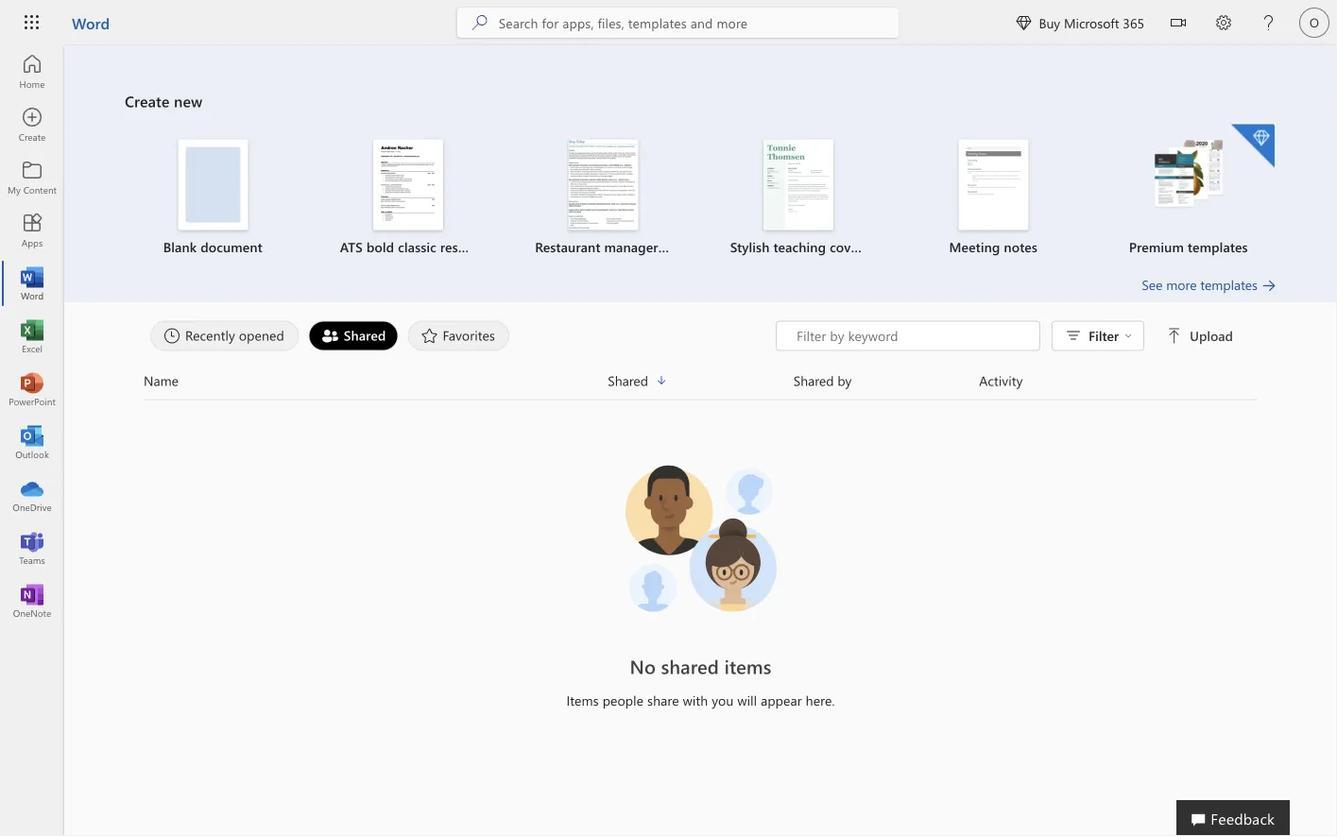 Task type: locate. For each thing, give the bounding box(es) containing it.
premium templates
[[1130, 238, 1249, 256]]

shared by
[[794, 372, 852, 390]]

meeting notes
[[950, 238, 1038, 256]]

templates up see more templates button
[[1188, 238, 1249, 256]]

restaurant manager resume image
[[568, 139, 638, 230]]

document
[[201, 238, 263, 256]]

resume
[[440, 238, 485, 256], [662, 238, 707, 256]]

by
[[838, 372, 852, 390]]

items people share with you will appear here.
[[567, 692, 835, 710]]

resume right classic
[[440, 238, 485, 256]]

shared by button
[[794, 370, 980, 392]]

bold
[[367, 238, 394, 256]]

premium templates diamond image
[[1232, 124, 1275, 168]]

o
[[1310, 15, 1320, 30]]

navigation
[[0, 45, 64, 628]]

feedback button
[[1177, 801, 1291, 837]]

0 horizontal spatial shared
[[344, 327, 386, 344]]

blank
[[163, 238, 197, 256]]

ats bold classic resume
[[340, 238, 485, 256]]

onedrive image
[[23, 486, 42, 505]]

status
[[776, 321, 1238, 351]]

ats bold classic resume image
[[373, 139, 443, 230]]

Filter by keyword text field
[[795, 327, 1031, 346]]

buy
[[1039, 14, 1061, 31]]

1 horizontal spatial resume
[[662, 238, 707, 256]]

1 vertical spatial templates
[[1201, 276, 1258, 294]]

resume right "manager"
[[662, 238, 707, 256]]

restaurant manager resume
[[535, 238, 707, 256]]

stylish teaching cover letter image
[[764, 139, 834, 230]]

row containing name
[[144, 370, 1258, 400]]

tab list
[[146, 321, 776, 351]]

create
[[125, 91, 170, 111]]

no
[[630, 654, 656, 679]]

notes
[[1004, 238, 1038, 256]]

filter
[[1089, 327, 1120, 345]]

 button
[[1156, 0, 1202, 49]]

empty state icon image
[[616, 453, 786, 624]]


[[1125, 332, 1133, 340]]

meeting
[[950, 238, 1001, 256]]

templates
[[1188, 238, 1249, 256], [1201, 276, 1258, 294]]

appear
[[761, 692, 802, 710]]

letter
[[867, 238, 900, 256]]

blank document
[[163, 238, 263, 256]]

cover
[[830, 238, 863, 256]]

premium
[[1130, 238, 1185, 256]]

0 vertical spatial templates
[[1188, 238, 1249, 256]]

favorites element
[[408, 321, 510, 351]]

1 horizontal spatial shared
[[608, 372, 649, 390]]

o button
[[1292, 0, 1338, 45]]

stylish
[[731, 238, 770, 256]]

2 horizontal spatial shared
[[794, 372, 834, 390]]


[[1017, 15, 1032, 30]]

share
[[648, 692, 679, 710]]

1 resume from the left
[[440, 238, 485, 256]]

my content image
[[23, 168, 42, 187]]

365
[[1124, 14, 1145, 31]]

more
[[1167, 276, 1197, 294]]

see
[[1142, 276, 1163, 294]]

activity, column 4 of 4 column header
[[980, 370, 1258, 392]]

tab list containing recently opened
[[146, 321, 776, 351]]

word image
[[23, 274, 42, 293]]

premium templates element
[[1103, 124, 1275, 257]]

shared for shared button
[[608, 372, 649, 390]]

templates inside button
[[1201, 276, 1258, 294]]

0 horizontal spatial resume
[[440, 238, 485, 256]]

shared
[[344, 327, 386, 344], [608, 372, 649, 390], [794, 372, 834, 390]]

2 resume from the left
[[662, 238, 707, 256]]

shared button
[[608, 370, 794, 392]]


[[1168, 329, 1183, 344]]

recently opened tab
[[146, 321, 304, 351]]

resume inside restaurant manager resume element
[[662, 238, 707, 256]]

no shared items
[[630, 654, 772, 679]]

meeting notes image
[[959, 139, 1029, 230]]

templates right more
[[1201, 276, 1258, 294]]

row
[[144, 370, 1258, 400]]

upload
[[1190, 327, 1234, 345]]

shared element
[[309, 321, 398, 351]]

None search field
[[457, 8, 900, 38]]

manager
[[605, 238, 659, 256]]

items
[[567, 692, 599, 710]]

new
[[174, 91, 203, 111]]

with
[[683, 692, 708, 710]]

you
[[712, 692, 734, 710]]



Task type: describe. For each thing, give the bounding box(es) containing it.
shared
[[661, 654, 719, 679]]

word banner
[[0, 0, 1338, 49]]

shared inside tab
[[344, 327, 386, 344]]

here.
[[806, 692, 835, 710]]

 buy microsoft 365
[[1017, 14, 1145, 31]]

Search box. Suggestions appear as you type. search field
[[499, 8, 900, 38]]

teaching
[[774, 238, 826, 256]]

will
[[738, 692, 757, 710]]

recently opened
[[185, 327, 284, 344]]

blank document element
[[127, 139, 299, 257]]

shared for shared by
[[794, 372, 834, 390]]

shared tab
[[304, 321, 403, 351]]

create new
[[125, 91, 203, 111]]

create image
[[23, 115, 42, 134]]

favorites tab
[[403, 321, 514, 351]]

meeting notes element
[[908, 139, 1080, 257]]

see more templates
[[1142, 276, 1258, 294]]

items
[[725, 654, 772, 679]]

classic
[[398, 238, 437, 256]]

opened
[[239, 327, 284, 344]]

resume inside ats bold classic resume element
[[440, 238, 485, 256]]

no shared items status
[[422, 654, 980, 680]]

powerpoint image
[[23, 380, 42, 399]]

ats
[[340, 238, 363, 256]]

activity
[[980, 372, 1023, 390]]

stylish teaching cover letter
[[731, 238, 900, 256]]


[[1171, 15, 1187, 30]]

restaurant manager resume element
[[517, 139, 707, 257]]

apps image
[[23, 221, 42, 240]]

excel image
[[23, 327, 42, 346]]

word
[[72, 12, 110, 33]]

microsoft
[[1065, 14, 1120, 31]]

 upload
[[1168, 327, 1234, 345]]

favorites
[[443, 327, 495, 344]]

see more templates button
[[1142, 276, 1277, 295]]

outlook image
[[23, 433, 42, 452]]

home image
[[23, 62, 42, 81]]

name button
[[144, 370, 608, 392]]

status containing filter
[[776, 321, 1238, 351]]

recently
[[185, 327, 235, 344]]

filter 
[[1089, 327, 1133, 345]]

people
[[603, 692, 644, 710]]

premium templates image
[[1154, 139, 1224, 209]]

name
[[144, 372, 179, 390]]

recently opened element
[[150, 321, 299, 351]]

stylish teaching cover letter element
[[712, 139, 900, 257]]

ats bold classic resume element
[[322, 139, 494, 257]]

teams image
[[23, 539, 42, 558]]

onenote image
[[23, 592, 42, 611]]

items people share with you will appear here. status
[[422, 692, 980, 711]]

restaurant
[[535, 238, 601, 256]]

feedback
[[1211, 808, 1275, 829]]



Task type: vqa. For each thing, say whether or not it's contained in the screenshot.
banner
no



